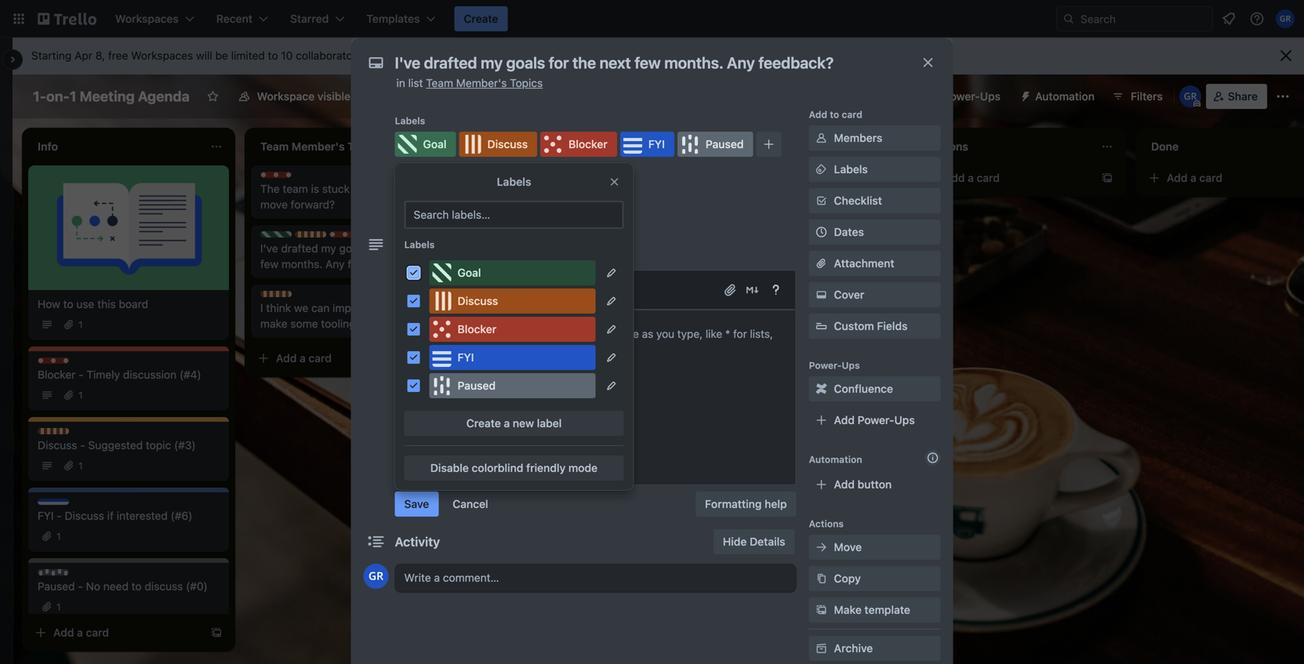 Task type: describe. For each thing, give the bounding box(es) containing it.
another
[[745, 226, 784, 239]]

can inside blocker the team is stuck on x, how can we move forward?
[[406, 182, 424, 195]]

move
[[834, 541, 862, 554]]

make
[[834, 603, 862, 616]]

topic
[[146, 439, 171, 452]]

image image
[[584, 281, 603, 300]]

0 horizontal spatial ups
[[842, 360, 860, 371]]

we up some at the top
[[294, 302, 308, 314]]

primary element
[[0, 0, 1304, 38]]

to left the use
[[63, 298, 73, 311]]

create from template… image
[[878, 305, 891, 318]]

the
[[260, 182, 280, 195]]

ups inside button
[[980, 90, 1001, 103]]

save button
[[395, 492, 439, 517]]

add a card button for create from template… image
[[696, 299, 869, 324]]

1 horizontal spatial ups
[[894, 414, 915, 427]]

color: orange, title: "discuss" element down timely
[[38, 428, 89, 440]]

team member's topics link
[[426, 76, 543, 89]]

sm image for watch
[[400, 193, 415, 209]]

add button button
[[809, 472, 941, 497]]

create for create a new label
[[466, 417, 501, 430]]

can inside discuss i think we can improve velocity if we make some tooling changes.
[[311, 302, 330, 314]]

power-ups inside power-ups button
[[943, 90, 1001, 103]]

copy link
[[809, 566, 941, 591]]

the team is stuck on x, how can we move forward? link
[[260, 181, 442, 213]]

0 horizontal spatial power-ups
[[809, 360, 860, 371]]

cancel button
[[443, 492, 498, 517]]

starting apr 8, free workspaces will be limited to 10 collaborators. learn more about collaborator limits
[[31, 49, 551, 62]]

(#6)
[[171, 509, 192, 522]]

discuss up "any"
[[311, 232, 346, 243]]

notifications
[[395, 172, 454, 183]]

goal for "color: green, title: "goal"" element above notifications
[[423, 138, 447, 151]]

bold ⌘b image
[[451, 281, 469, 300]]

discuss inside discuss can you please give feedback on the report?
[[499, 216, 534, 227]]

discuss discuss - suggested topic (#3)
[[38, 429, 196, 452]]

add a card button for left create from template… icon
[[28, 620, 201, 645]]

(#4)
[[180, 368, 201, 381]]

add inside button
[[834, 478, 855, 491]]

sm image for move
[[814, 540, 829, 555]]

1 inside "text field"
[[70, 88, 76, 105]]

new
[[513, 417, 534, 430]]

8,
[[95, 49, 105, 62]]

button
[[858, 478, 892, 491]]

discuss inside the discuss new training program
[[499, 173, 534, 184]]

can you please give feedback on the report? link
[[483, 225, 665, 256]]

1-
[[33, 88, 46, 105]]

velocity
[[376, 302, 415, 314]]

1 down discuss discuss - suggested topic (#3)
[[78, 460, 83, 471]]

open information menu image
[[1249, 11, 1265, 27]]

create a new label button
[[404, 411, 624, 436]]

confluence
[[834, 382, 893, 395]]

more
[[400, 49, 426, 62]]

months.
[[281, 258, 323, 271]]

feedback
[[587, 226, 634, 239]]

automation inside button
[[1035, 90, 1095, 103]]

- for blocker
[[79, 368, 84, 381]]

power- inside power-ups button
[[943, 90, 980, 103]]

discuss up new
[[487, 138, 528, 151]]

cover
[[834, 288, 864, 301]]

in list team member's topics
[[396, 76, 543, 89]]

star or unstar board image
[[207, 90, 219, 103]]

sm image for archive
[[814, 641, 829, 656]]

filters
[[1131, 90, 1163, 103]]

discuss left suggested
[[38, 439, 77, 452]]

this
[[97, 298, 116, 311]]

1 down paused paused - no need to discuss (#0)
[[56, 602, 61, 612]]

description
[[395, 237, 463, 252]]

- for paused
[[78, 580, 83, 593]]

to left 10
[[268, 49, 278, 62]]

workspace visible button
[[229, 84, 360, 109]]

some
[[290, 317, 318, 330]]

- for fyi
[[57, 509, 62, 522]]

disable
[[430, 462, 469, 474]]

i've drafted my goals for the next few months. any feedback?
[[260, 242, 427, 271]]

formatting
[[705, 498, 762, 511]]

0 horizontal spatial automation
[[809, 454, 862, 465]]

create for create
[[464, 12, 498, 25]]

colorblind
[[472, 462, 523, 474]]

forward?
[[291, 198, 335, 211]]

sm image for confluence
[[814, 381, 829, 397]]

on-
[[46, 88, 70, 105]]

drafted
[[281, 242, 318, 255]]

disable colorblind friendly mode
[[430, 462, 598, 474]]

sm image for labels
[[814, 162, 829, 177]]

goal for "color: green, title: "goal"" element underneath report?
[[458, 266, 481, 279]]

attachment button
[[809, 251, 941, 276]]

add to card
[[809, 109, 863, 120]]

sm image for make template
[[814, 602, 829, 618]]

discuss can you please give feedback on the report?
[[483, 216, 650, 255]]

limits
[[524, 49, 551, 62]]

can
[[483, 226, 503, 239]]

share
[[1228, 90, 1258, 103]]

make template link
[[809, 598, 941, 623]]

watch
[[420, 194, 453, 207]]

sm image for copy
[[814, 571, 829, 587]]

labels up search labels… text field
[[497, 175, 531, 188]]

blocker the team is stuck on x, how can we move forward?
[[260, 173, 441, 211]]

share button
[[1206, 84, 1267, 109]]

fields
[[877, 320, 908, 333]]

color: orange, title: "discuss" element up "any"
[[295, 231, 346, 243]]

- for discuss
[[80, 439, 85, 452]]

0 notifications image
[[1219, 9, 1238, 28]]

learn
[[368, 49, 397, 62]]

team
[[426, 76, 453, 89]]

goal for "color: green, title: "goal"" element on top of few
[[276, 232, 297, 243]]

template
[[865, 603, 910, 616]]

best
[[706, 270, 729, 283]]

Write a comment text field
[[395, 564, 796, 592]]

improve
[[333, 302, 373, 314]]

label
[[537, 417, 562, 430]]

add power-ups
[[834, 414, 915, 427]]

cancel
[[453, 498, 488, 511]]

color: orange, title: "discuss" element down report?
[[429, 289, 596, 314]]

checklist
[[834, 194, 882, 207]]

discuss
[[145, 580, 183, 593]]

how to use this board
[[38, 298, 148, 311]]

checklist button
[[809, 188, 941, 213]]

team
[[283, 182, 308, 195]]

goal best practice blog
[[706, 260, 798, 283]]

1 vertical spatial greg robinson (gregrobinson96) image
[[363, 564, 389, 589]]

labels link
[[809, 157, 941, 182]]

custom fields
[[834, 320, 908, 333]]

goals
[[339, 242, 366, 255]]

link image
[[565, 281, 584, 300]]

x,
[[368, 182, 379, 195]]

copy
[[834, 572, 861, 585]]

(#0)
[[186, 580, 208, 593]]

10
[[281, 49, 293, 62]]

new
[[483, 182, 506, 195]]

we inside blocker the team is stuck on x, how can we move forward?
[[427, 182, 441, 195]]

a inside "button"
[[504, 417, 510, 430]]

customize views image
[[438, 89, 453, 104]]

the inside i've drafted my goals for the next few months. any feedback?
[[386, 242, 403, 255]]

workspace visible
[[257, 90, 351, 103]]



Task type: locate. For each thing, give the bounding box(es) containing it.
0 horizontal spatial create from template… image
[[210, 627, 223, 639]]

0 horizontal spatial on
[[353, 182, 365, 195]]

mentor another developer
[[706, 226, 837, 239]]

ups left 'automation' button
[[980, 90, 1001, 103]]

create left new
[[466, 417, 501, 430]]

to inside paused paused - no need to discuss (#0)
[[131, 580, 142, 593]]

0 vertical spatial ups
[[980, 90, 1001, 103]]

next
[[406, 242, 427, 255]]

sm image inside move link
[[814, 540, 829, 555]]

sm image inside cover link
[[814, 287, 829, 303]]

0 vertical spatial create from template… image
[[1101, 172, 1114, 184]]

1 horizontal spatial on
[[637, 226, 650, 239]]

training
[[509, 182, 547, 195]]

blog
[[776, 270, 798, 283]]

the inside discuss can you please give feedback on the report?
[[483, 242, 499, 255]]

discuss up search labels… text field
[[499, 173, 534, 184]]

topics
[[510, 76, 543, 89]]

- inside fyi fyi - discuss if interested (#6)
[[57, 509, 62, 522]]

goal up notifications
[[423, 138, 447, 151]]

Search field
[[1075, 7, 1212, 31]]

formatting help link
[[696, 492, 796, 517]]

visible
[[317, 90, 351, 103]]

0 vertical spatial can
[[406, 182, 424, 195]]

1 horizontal spatial power-
[[858, 414, 894, 427]]

to
[[268, 49, 278, 62], [830, 109, 839, 120], [63, 298, 73, 311], [131, 580, 142, 593]]

blocker blocker - timely discussion (#4)
[[38, 358, 201, 381]]

hide details
[[723, 535, 785, 548]]

0 horizontal spatial the
[[386, 242, 403, 255]]

discuss up report?
[[499, 216, 534, 227]]

2 vertical spatial power-
[[858, 414, 894, 427]]

custom
[[834, 320, 874, 333]]

move
[[260, 198, 288, 211]]

to up members
[[830, 109, 839, 120]]

labels
[[395, 115, 425, 126], [834, 163, 868, 176], [497, 175, 531, 188], [404, 239, 435, 250]]

suggested
[[88, 439, 143, 452]]

actions
[[809, 518, 844, 529]]

- inside paused paused - no need to discuss (#0)
[[78, 580, 83, 593]]

open help dialog image
[[767, 281, 785, 300]]

automation button
[[1013, 84, 1104, 109]]

color: blue, title: "fyi" element
[[620, 132, 674, 157], [364, 231, 395, 243], [429, 345, 596, 370], [38, 499, 69, 511]]

any
[[326, 258, 345, 271]]

if
[[418, 302, 425, 314], [107, 509, 114, 522]]

2 the from the left
[[483, 242, 499, 255]]

few
[[260, 258, 279, 271]]

2 vertical spatial sm image
[[814, 540, 829, 555]]

sm image for members
[[814, 130, 829, 146]]

sm image inside members link
[[814, 130, 829, 146]]

about
[[428, 49, 458, 62]]

sm image inside the copy link
[[814, 571, 829, 587]]

color: red, title: "blocker" element
[[540, 132, 617, 157], [260, 172, 310, 184], [329, 231, 379, 243], [429, 317, 596, 342], [38, 358, 87, 369]]

can up some at the top
[[311, 302, 330, 314]]

timely
[[87, 368, 120, 381]]

1 horizontal spatial can
[[406, 182, 424, 195]]

color: green, title: "goal" element up notifications
[[395, 132, 456, 157]]

0 horizontal spatial power-
[[809, 360, 842, 371]]

color: green, title: "goal" element
[[395, 132, 456, 157], [260, 231, 297, 243], [706, 260, 742, 271], [429, 260, 596, 285]]

sm image for cover
[[814, 287, 829, 303]]

give
[[563, 226, 584, 239]]

- inside discuss discuss - suggested topic (#3)
[[80, 439, 85, 452]]

paused
[[706, 138, 744, 151], [414, 232, 447, 243], [458, 379, 496, 392], [53, 570, 87, 581], [38, 580, 75, 593]]

board
[[119, 298, 148, 311]]

1 vertical spatial on
[[637, 226, 650, 239]]

1 horizontal spatial if
[[418, 302, 425, 314]]

i've
[[260, 242, 278, 255]]

sm image
[[1013, 84, 1035, 106], [814, 130, 829, 146], [814, 162, 829, 177], [814, 381, 829, 397], [814, 571, 829, 587], [814, 602, 829, 618], [814, 641, 829, 656]]

color: green, title: "goal" element down report?
[[429, 260, 596, 285]]

color: orange, title: "discuss" element up report?
[[483, 216, 534, 227]]

add button
[[834, 478, 892, 491]]

collaborator
[[461, 49, 521, 62]]

sm image inside watch button
[[400, 193, 415, 209]]

sm image inside the labels link
[[814, 162, 829, 177]]

goal up bold ⌘b icon
[[458, 266, 481, 279]]

editor toolbar toolbar
[[403, 278, 789, 303]]

discuss
[[487, 138, 528, 151], [499, 173, 534, 184], [499, 216, 534, 227], [311, 232, 346, 243], [276, 292, 311, 303], [458, 294, 498, 307], [53, 429, 89, 440], [38, 439, 77, 452], [65, 509, 104, 522]]

0 vertical spatial power-
[[943, 90, 980, 103]]

filters button
[[1107, 84, 1168, 109]]

1-on-1 meeting agenda
[[33, 88, 190, 105]]

learn more about collaborator limits link
[[368, 49, 551, 62]]

add
[[809, 109, 827, 120], [944, 171, 965, 184], [1167, 171, 1188, 184], [499, 276, 519, 289], [721, 305, 742, 318], [276, 352, 297, 365], [834, 414, 855, 427], [834, 478, 855, 491], [53, 626, 74, 639]]

feedback?
[[348, 258, 400, 271]]

color: orange, title: "discuss" element up search labels… text field
[[483, 172, 534, 184]]

ups
[[980, 90, 1001, 103], [842, 360, 860, 371], [894, 414, 915, 427]]

create inside create button
[[464, 12, 498, 25]]

limited
[[231, 49, 265, 62]]

blocker inside blocker the team is stuck on x, how can we move forward?
[[276, 173, 310, 184]]

power-ups button
[[912, 84, 1010, 109]]

1 horizontal spatial greg robinson (gregrobinson96) image
[[1276, 9, 1295, 28]]

greg robinson (gregrobinson96) image inside primary element
[[1276, 9, 1295, 28]]

1 vertical spatial can
[[311, 302, 330, 314]]

create from template… image
[[1101, 172, 1114, 184], [433, 352, 445, 365], [210, 627, 223, 639]]

ups up add button button
[[894, 414, 915, 427]]

greg robinson (gregrobinson96) image
[[1179, 85, 1201, 107]]

0 vertical spatial create
[[464, 12, 498, 25]]

the down can
[[483, 242, 499, 255]]

1 horizontal spatial power-ups
[[943, 90, 1001, 103]]

0 horizontal spatial greg robinson (gregrobinson96) image
[[363, 564, 389, 589]]

sm image
[[400, 193, 415, 209], [814, 287, 829, 303], [814, 540, 829, 555]]

discuss down timely
[[53, 429, 89, 440]]

1 horizontal spatial create from template… image
[[433, 352, 445, 365]]

color: black, title: "paused" element
[[677, 132, 753, 157], [398, 231, 447, 243], [429, 373, 596, 398], [38, 569, 87, 581]]

color: green, title: "goal" element up few
[[260, 231, 297, 243]]

changes.
[[359, 317, 405, 330]]

sm image inside archive link
[[814, 641, 829, 656]]

attachment
[[834, 257, 894, 270]]

1 vertical spatial sm image
[[814, 287, 829, 303]]

report?
[[502, 242, 539, 255]]

create inside create a new label "button"
[[466, 417, 501, 430]]

be
[[215, 49, 228, 62]]

on inside discuss can you please give feedback on the report?
[[637, 226, 650, 239]]

is
[[311, 182, 319, 195]]

discuss blocker fyi
[[311, 232, 394, 243]]

create up the collaborator
[[464, 12, 498, 25]]

the right for
[[386, 242, 403, 255]]

labels right for
[[404, 239, 435, 250]]

goal up the attach and insert link icon
[[721, 260, 742, 271]]

1 horizontal spatial the
[[483, 242, 499, 255]]

labels up the checklist at the right top
[[834, 163, 868, 176]]

members
[[834, 131, 883, 144]]

Search labels… text field
[[404, 201, 624, 229]]

starting
[[31, 49, 72, 62]]

my
[[321, 242, 336, 255]]

make
[[260, 317, 287, 330]]

power- inside add power-ups link
[[858, 414, 894, 427]]

view markdown image
[[745, 282, 760, 298]]

power-
[[943, 90, 980, 103], [809, 360, 842, 371], [858, 414, 894, 427]]

1 vertical spatial power-ups
[[809, 360, 860, 371]]

power-ups
[[943, 90, 1001, 103], [809, 360, 860, 371]]

sm image left cover
[[814, 287, 829, 303]]

0 vertical spatial automation
[[1035, 90, 1095, 103]]

discussion
[[123, 368, 177, 381]]

Board name text field
[[25, 84, 197, 109]]

1 vertical spatial ups
[[842, 360, 860, 371]]

help
[[765, 498, 787, 511]]

fyi
[[648, 138, 665, 151], [380, 232, 394, 243], [458, 351, 474, 364], [53, 500, 68, 511], [38, 509, 54, 522]]

0 vertical spatial greg robinson (gregrobinson96) image
[[1276, 9, 1295, 28]]

i
[[260, 302, 263, 314]]

1 down fyi fyi - discuss if interested (#6)
[[56, 531, 61, 542]]

how
[[382, 182, 403, 195]]

0 horizontal spatial if
[[107, 509, 114, 522]]

hide
[[723, 535, 747, 548]]

sm image left watch
[[400, 193, 415, 209]]

1 down blocker blocker - timely discussion (#4)
[[78, 390, 83, 401]]

i've drafted my goals for the next few months. any feedback? link
[[260, 241, 442, 272]]

discuss up some at the top
[[276, 292, 311, 303]]

color: orange, title: "discuss" element up new
[[459, 132, 537, 157]]

goal inside goal best practice blog
[[721, 260, 742, 271]]

Main content area, start typing to enter text. text field
[[412, 325, 779, 362]]

- inside blocker blocker - timely discussion (#4)
[[79, 368, 84, 381]]

will
[[196, 49, 212, 62]]

color: green, title: "goal" element up the attach and insert link icon
[[706, 260, 742, 271]]

workspaces
[[131, 49, 193, 62]]

0 horizontal spatial can
[[311, 302, 330, 314]]

1 the from the left
[[386, 242, 403, 255]]

can right 'how'
[[406, 182, 424, 195]]

add a card button for top create from template… icon
[[919, 165, 1092, 191]]

if inside discuss i think we can improve velocity if we make some tooling changes.
[[418, 302, 425, 314]]

use
[[76, 298, 94, 311]]

add a card button
[[919, 165, 1092, 191], [1142, 165, 1304, 191], [474, 271, 646, 296], [696, 299, 869, 324], [251, 346, 423, 371], [28, 620, 201, 645]]

ups up "confluence"
[[842, 360, 860, 371]]

activity
[[395, 534, 440, 549]]

add power-ups link
[[809, 408, 941, 433]]

automation up add button
[[809, 454, 862, 465]]

italic ⌘i image
[[469, 281, 488, 300]]

greg robinson (gregrobinson96) image
[[1276, 9, 1295, 28], [363, 564, 389, 589]]

we right velocity
[[428, 302, 442, 314]]

sm image inside make template link
[[814, 602, 829, 618]]

to right need
[[131, 580, 142, 593]]

discuss down can
[[458, 294, 498, 307]]

discuss left interested in the left bottom of the page
[[65, 509, 104, 522]]

2 horizontal spatial power-
[[943, 90, 980, 103]]

make template
[[834, 603, 910, 616]]

no
[[86, 580, 100, 593]]

0 vertical spatial if
[[418, 302, 425, 314]]

1 horizontal spatial automation
[[1035, 90, 1095, 103]]

0 vertical spatial sm image
[[400, 193, 415, 209]]

friendly
[[526, 462, 566, 474]]

discuss inside fyi fyi - discuss if interested (#6)
[[65, 509, 104, 522]]

if right velocity
[[418, 302, 425, 314]]

watch button
[[395, 188, 462, 213]]

sm image inside 'automation' button
[[1013, 84, 1035, 106]]

automation left filters button in the right of the page
[[1035, 90, 1095, 103]]

1 vertical spatial create from template… image
[[433, 352, 445, 365]]

move link
[[809, 535, 941, 560]]

labels down list
[[395, 115, 425, 126]]

formatting help
[[705, 498, 787, 511]]

2 horizontal spatial create from template… image
[[1101, 172, 1114, 184]]

1 vertical spatial automation
[[809, 454, 862, 465]]

color: orange, title: "discuss" element up make
[[260, 291, 311, 303]]

discuss inside discuss i think we can improve velocity if we make some tooling changes.
[[276, 292, 311, 303]]

members link
[[809, 125, 941, 151]]

1 right 1-
[[70, 88, 76, 105]]

free
[[108, 49, 128, 62]]

2 vertical spatial create from template… image
[[210, 627, 223, 639]]

details
[[750, 535, 785, 548]]

add a card
[[944, 171, 1000, 184], [1167, 171, 1223, 184], [499, 276, 554, 289], [721, 305, 777, 318], [276, 352, 332, 365], [53, 626, 109, 639]]

on right feedback
[[637, 226, 650, 239]]

sm image for automation
[[1013, 84, 1035, 106]]

insert / image
[[615, 281, 634, 300]]

on inside blocker the team is stuck on x, how can we move forward?
[[353, 182, 365, 195]]

if inside fyi fyi - discuss if interested (#6)
[[107, 509, 114, 522]]

2 vertical spatial ups
[[894, 414, 915, 427]]

goal up months.
[[276, 232, 297, 243]]

1 vertical spatial if
[[107, 509, 114, 522]]

developer
[[787, 226, 837, 239]]

blocker - timely discussion (#4) link
[[38, 367, 220, 383]]

close popover image
[[608, 176, 621, 188]]

we right 'how'
[[427, 182, 441, 195]]

0 vertical spatial on
[[353, 182, 365, 195]]

need
[[103, 580, 129, 593]]

sm image down actions at the bottom of page
[[814, 540, 829, 555]]

None text field
[[387, 49, 905, 77]]

1 vertical spatial power-
[[809, 360, 842, 371]]

show menu image
[[1275, 89, 1291, 104]]

0 vertical spatial power-ups
[[943, 90, 1001, 103]]

paused - no need to discuss (#0) link
[[38, 579, 220, 594]]

meeting
[[80, 88, 135, 105]]

add a card button for middle create from template… icon
[[251, 346, 423, 371]]

1 down the use
[[78, 319, 83, 330]]

collaborators.
[[296, 49, 365, 62]]

2 horizontal spatial ups
[[980, 90, 1001, 103]]

on left the x,
[[353, 182, 365, 195]]

member's
[[456, 76, 507, 89]]

attach and insert link image
[[723, 282, 738, 298]]

archive link
[[809, 636, 941, 661]]

archive
[[834, 642, 873, 655]]

1 vertical spatial create
[[466, 417, 501, 430]]

goal
[[423, 138, 447, 151], [276, 232, 297, 243], [721, 260, 742, 271], [458, 266, 481, 279]]

color: orange, title: "discuss" element
[[459, 132, 537, 157], [483, 172, 534, 184], [483, 216, 534, 227], [295, 231, 346, 243], [429, 289, 596, 314], [260, 291, 311, 303], [38, 428, 89, 440]]

if left interested in the left bottom of the page
[[107, 509, 114, 522]]

mentor another developer link
[[706, 225, 888, 241]]

search image
[[1063, 13, 1075, 25]]



Task type: vqa. For each thing, say whether or not it's contained in the screenshot.
This member is an admin of this board. icon on the top
no



